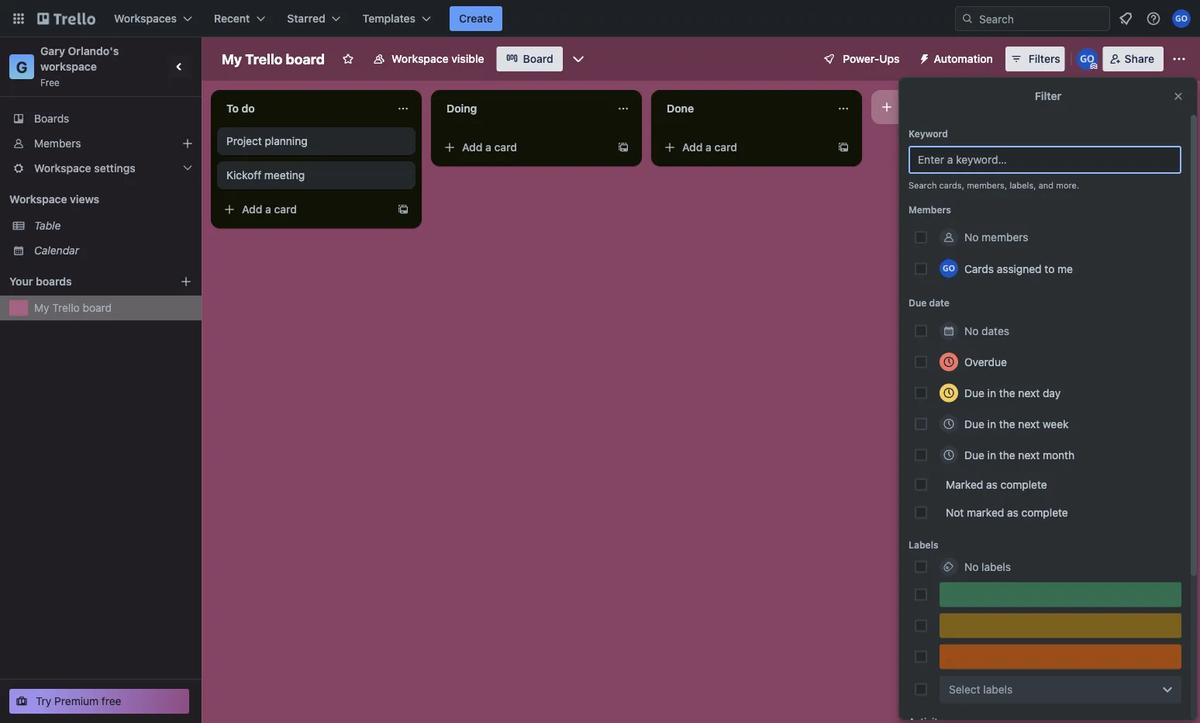 Task type: vqa. For each thing, say whether or not it's contained in the screenshot.
day
yes



Task type: locate. For each thing, give the bounding box(es) containing it.
1 vertical spatial gary orlando (garyorlando) image
[[1077, 48, 1099, 70]]

1 no from the top
[[965, 231, 979, 244]]

add
[[900, 100, 920, 113], [462, 141, 483, 154], [683, 141, 703, 154], [242, 203, 263, 216]]

0 vertical spatial no
[[965, 231, 979, 244]]

labels down "not marked as complete"
[[982, 560, 1012, 573]]

create from template… image
[[838, 141, 850, 154]]

gary orlando (garyorlando) image
[[1173, 9, 1192, 28], [1077, 48, 1099, 70]]

1 horizontal spatial members
[[909, 204, 952, 215]]

card down meeting
[[274, 203, 297, 216]]

add a card button down kickoff meeting link
[[217, 197, 391, 222]]

0 notifications image
[[1117, 9, 1136, 28]]

the for day
[[1000, 386, 1016, 399]]

project planning
[[227, 135, 308, 147]]

0 horizontal spatial a
[[265, 203, 271, 216]]

no down marked
[[965, 560, 979, 573]]

the up due in the next week
[[1000, 386, 1016, 399]]

no labels
[[965, 560, 1012, 573]]

2 horizontal spatial a
[[706, 141, 712, 154]]

as
[[987, 478, 998, 491], [1008, 506, 1019, 519]]

3 the from the top
[[1000, 448, 1016, 461]]

members down boards
[[34, 137, 81, 150]]

workspace settings
[[34, 162, 136, 175]]

gary orlando's workspace free
[[40, 45, 122, 88]]

a
[[486, 141, 492, 154], [706, 141, 712, 154], [265, 203, 271, 216]]

your
[[9, 275, 33, 288]]

done
[[667, 102, 694, 115]]

members down search
[[909, 204, 952, 215]]

2 vertical spatial no
[[965, 560, 979, 573]]

1 horizontal spatial a
[[486, 141, 492, 154]]

workspace for workspace views
[[9, 193, 67, 206]]

add a card down doing
[[462, 141, 517, 154]]

next left the month
[[1019, 448, 1040, 461]]

more.
[[1057, 180, 1080, 190]]

views
[[70, 193, 99, 206]]

no dates
[[965, 324, 1010, 337]]

1 vertical spatial members
[[909, 204, 952, 215]]

meeting
[[264, 169, 305, 182]]

add a card down done
[[683, 141, 738, 154]]

2 no from the top
[[965, 324, 979, 337]]

0 horizontal spatial add a card button
[[217, 197, 391, 222]]

add for doing
[[462, 141, 483, 154]]

members
[[34, 137, 81, 150], [909, 204, 952, 215]]

0 horizontal spatial card
[[274, 203, 297, 216]]

planning
[[265, 135, 308, 147]]

card down doing text box
[[495, 141, 517, 154]]

1 vertical spatial labels
[[984, 683, 1013, 695]]

0 vertical spatial board
[[286, 50, 325, 67]]

due left the date
[[909, 298, 927, 308]]

1 horizontal spatial card
[[495, 141, 517, 154]]

0 vertical spatial workspace
[[392, 52, 449, 65]]

0 vertical spatial my trello board
[[222, 50, 325, 67]]

0 vertical spatial next
[[1019, 386, 1040, 399]]

1 vertical spatial workspace
[[34, 162, 91, 175]]

1 horizontal spatial my trello board
[[222, 50, 325, 67]]

filter
[[1036, 90, 1062, 102]]

card for done
[[715, 141, 738, 154]]

next for month
[[1019, 448, 1040, 461]]

2 next from the top
[[1019, 417, 1040, 430]]

try premium free button
[[9, 689, 189, 714]]

add down doing
[[462, 141, 483, 154]]

trello down the recent dropdown button
[[245, 50, 283, 67]]

workspace visible
[[392, 52, 485, 65]]

1 vertical spatial complete
[[1022, 506, 1069, 519]]

labels
[[982, 560, 1012, 573], [984, 683, 1013, 695]]

show menu image
[[1172, 51, 1188, 67]]

add up keyword
[[900, 100, 920, 113]]

labels for no labels
[[982, 560, 1012, 573]]

1 next from the top
[[1019, 386, 1040, 399]]

due down overdue
[[965, 386, 985, 399]]

0 horizontal spatial my
[[34, 301, 49, 314]]

add board image
[[180, 275, 192, 288]]

add a card down kickoff meeting
[[242, 203, 297, 216]]

board inside "my trello board" 'text field'
[[286, 50, 325, 67]]

0 horizontal spatial add a card
[[242, 203, 297, 216]]

g
[[16, 57, 27, 76]]

1 horizontal spatial add a card button
[[438, 135, 611, 160]]

0 vertical spatial the
[[1000, 386, 1016, 399]]

2 vertical spatial next
[[1019, 448, 1040, 461]]

try
[[36, 695, 52, 708]]

workspace for workspace visible
[[392, 52, 449, 65]]

1 in from the top
[[988, 386, 997, 399]]

create button
[[450, 6, 503, 31]]

add for done
[[683, 141, 703, 154]]

board
[[523, 52, 554, 65]]

card down done text field
[[715, 141, 738, 154]]

workspace inside workspace settings dropdown button
[[34, 162, 91, 175]]

week
[[1043, 417, 1069, 430]]

add for to do
[[242, 203, 263, 216]]

1 vertical spatial board
[[83, 301, 112, 314]]

add down kickoff
[[242, 203, 263, 216]]

2 horizontal spatial add a card button
[[658, 135, 832, 160]]

in up marked as complete
[[988, 448, 997, 461]]

1 vertical spatial the
[[1000, 417, 1016, 430]]

1 vertical spatial no
[[965, 324, 979, 337]]

customize views image
[[571, 51, 586, 67]]

my down the recent
[[222, 50, 242, 67]]

0 horizontal spatial my trello board
[[34, 301, 112, 314]]

another
[[923, 100, 963, 113]]

2 in from the top
[[988, 417, 997, 430]]

project
[[227, 135, 262, 147]]

0 vertical spatial labels
[[982, 560, 1012, 573]]

due for due in the next month
[[965, 448, 985, 461]]

doing
[[447, 102, 477, 115]]

card for doing
[[495, 141, 517, 154]]

gary orlando (garyorlando) image right the open information menu icon
[[1173, 9, 1192, 28]]

next left "week"
[[1019, 417, 1040, 430]]

0 horizontal spatial gary orlando (garyorlando) image
[[1077, 48, 1099, 70]]

back to home image
[[37, 6, 95, 31]]

board link
[[497, 47, 563, 71]]

due down the due in the next day
[[965, 417, 985, 430]]

0 vertical spatial my
[[222, 50, 242, 67]]

workspace up workspace views
[[34, 162, 91, 175]]

2 the from the top
[[1000, 417, 1016, 430]]

0 vertical spatial trello
[[245, 50, 283, 67]]

1 horizontal spatial gary orlando (garyorlando) image
[[1173, 9, 1192, 28]]

workspace
[[392, 52, 449, 65], [34, 162, 91, 175], [9, 193, 67, 206]]

labels,
[[1010, 180, 1037, 190]]

dates
[[982, 324, 1010, 337]]

1 horizontal spatial create from template… image
[[618, 141, 630, 154]]

add down done
[[683, 141, 703, 154]]

0 vertical spatial as
[[987, 478, 998, 491]]

overdue
[[965, 355, 1008, 368]]

due up marked
[[965, 448, 985, 461]]

in down overdue
[[988, 386, 997, 399]]

add a card button down doing text box
[[438, 135, 611, 160]]

no
[[965, 231, 979, 244], [965, 324, 979, 337], [965, 560, 979, 573]]

ups
[[880, 52, 900, 65]]

due in the next day
[[965, 386, 1061, 399]]

2 vertical spatial workspace
[[9, 193, 67, 206]]

1 horizontal spatial board
[[286, 50, 325, 67]]

labels right select
[[984, 683, 1013, 695]]

next left day
[[1019, 386, 1040, 399]]

add a card
[[462, 141, 517, 154], [683, 141, 738, 154], [242, 203, 297, 216]]

1 horizontal spatial trello
[[245, 50, 283, 67]]

1 horizontal spatial my
[[222, 50, 242, 67]]

my inside "my trello board" 'text field'
[[222, 50, 242, 67]]

0 horizontal spatial as
[[987, 478, 998, 491]]

1 vertical spatial in
[[988, 417, 997, 430]]

workspace down templates "dropdown button"
[[392, 52, 449, 65]]

0 vertical spatial in
[[988, 386, 997, 399]]

in for due in the next month
[[988, 448, 997, 461]]

the up marked as complete
[[1000, 448, 1016, 461]]

2 horizontal spatial add a card
[[683, 141, 738, 154]]

board down starred
[[286, 50, 325, 67]]

0 horizontal spatial create from template… image
[[397, 203, 410, 216]]

create from template… image
[[618, 141, 630, 154], [397, 203, 410, 216]]

g link
[[9, 54, 34, 79]]

complete down marked as complete
[[1022, 506, 1069, 519]]

share button
[[1104, 47, 1164, 71]]

color: yellow, title: none element
[[940, 613, 1182, 638]]

1 horizontal spatial add a card
[[462, 141, 517, 154]]

a down done text field
[[706, 141, 712, 154]]

workspace inside the workspace visible button
[[392, 52, 449, 65]]

1 vertical spatial trello
[[52, 301, 80, 314]]

your boards
[[9, 275, 72, 288]]

card
[[495, 141, 517, 154], [715, 141, 738, 154], [274, 203, 297, 216]]

1 vertical spatial create from template… image
[[397, 203, 410, 216]]

starred button
[[278, 6, 350, 31]]

next for day
[[1019, 386, 1040, 399]]

0 vertical spatial members
[[34, 137, 81, 150]]

select
[[950, 683, 981, 695]]

0 vertical spatial create from template… image
[[618, 141, 630, 154]]

marked
[[967, 506, 1005, 519]]

add a card for doing
[[462, 141, 517, 154]]

my trello board down your boards with 1 items "element"
[[34, 301, 112, 314]]

month
[[1043, 448, 1075, 461]]

complete
[[1001, 478, 1048, 491], [1022, 506, 1069, 519]]

due
[[909, 298, 927, 308], [965, 386, 985, 399], [965, 417, 985, 430], [965, 448, 985, 461]]

2 horizontal spatial card
[[715, 141, 738, 154]]

my trello board down starred
[[222, 50, 325, 67]]

due in the next week
[[965, 417, 1069, 430]]

0 horizontal spatial members
[[34, 137, 81, 150]]

in down the due in the next day
[[988, 417, 997, 430]]

a down doing text box
[[486, 141, 492, 154]]

add a card button down done text field
[[658, 135, 832, 160]]

this member is an admin of this board. image
[[1091, 63, 1098, 70]]

2 vertical spatial the
[[1000, 448, 1016, 461]]

1 the from the top
[[1000, 386, 1016, 399]]

trello down boards
[[52, 301, 80, 314]]

my down your boards on the left top of the page
[[34, 301, 49, 314]]

0 horizontal spatial board
[[83, 301, 112, 314]]

no up cards
[[965, 231, 979, 244]]

3 next from the top
[[1019, 448, 1040, 461]]

workspace up table
[[9, 193, 67, 206]]

3 in from the top
[[988, 448, 997, 461]]

to do
[[227, 102, 255, 115]]

complete down 'due in the next month'
[[1001, 478, 1048, 491]]

recent button
[[205, 6, 275, 31]]

automation button
[[913, 47, 1003, 71]]

2 vertical spatial in
[[988, 448, 997, 461]]

Doing text field
[[438, 96, 608, 121]]

card for to do
[[274, 203, 297, 216]]

in
[[988, 386, 997, 399], [988, 417, 997, 430], [988, 448, 997, 461]]

add a card button
[[438, 135, 611, 160], [658, 135, 832, 160], [217, 197, 391, 222]]

board down your boards with 1 items "element"
[[83, 301, 112, 314]]

1 vertical spatial as
[[1008, 506, 1019, 519]]

premium
[[54, 695, 99, 708]]

to
[[1045, 262, 1055, 275]]

the down the due in the next day
[[1000, 417, 1016, 430]]

3 no from the top
[[965, 560, 979, 573]]

orlando's
[[68, 45, 119, 57]]

no for no dates
[[965, 324, 979, 337]]

a down kickoff meeting
[[265, 203, 271, 216]]

gary orlando (garyorlando) image right filters at the right top of the page
[[1077, 48, 1099, 70]]

1 vertical spatial my
[[34, 301, 49, 314]]

no left dates on the top right of page
[[965, 324, 979, 337]]

my
[[222, 50, 242, 67], [34, 301, 49, 314]]

cards,
[[940, 180, 965, 190]]

0 horizontal spatial trello
[[52, 301, 80, 314]]

templates
[[363, 12, 416, 25]]

add another list button
[[872, 90, 1083, 124]]

calendar
[[34, 244, 79, 257]]

1 vertical spatial next
[[1019, 417, 1040, 430]]



Task type: describe. For each thing, give the bounding box(es) containing it.
due in the next month
[[965, 448, 1075, 461]]

add another list
[[900, 100, 981, 113]]

templates button
[[354, 6, 441, 31]]

due for due date
[[909, 298, 927, 308]]

primary element
[[0, 0, 1201, 37]]

table
[[34, 219, 61, 232]]

color: orange, title: none element
[[940, 644, 1182, 669]]

due for due in the next week
[[965, 417, 985, 430]]

gary orlando's workspace link
[[40, 45, 122, 73]]

day
[[1043, 386, 1061, 399]]

project planning link
[[227, 133, 407, 149]]

cards assigned to me
[[965, 262, 1074, 275]]

in for due in the next week
[[988, 417, 997, 430]]

table link
[[34, 218, 192, 234]]

power-ups
[[844, 52, 900, 65]]

filters
[[1029, 52, 1061, 65]]

no for no members
[[965, 231, 979, 244]]

kickoff
[[227, 169, 262, 182]]

not marked as complete
[[946, 506, 1069, 519]]

workspace visible button
[[364, 47, 494, 71]]

your boards with 1 items element
[[9, 272, 157, 291]]

power-ups button
[[813, 47, 910, 71]]

Board name text field
[[214, 47, 333, 71]]

open information menu image
[[1147, 11, 1162, 26]]

marked
[[946, 478, 984, 491]]

workspace settings button
[[0, 156, 202, 181]]

boards
[[36, 275, 72, 288]]

my trello board inside 'text field'
[[222, 50, 325, 67]]

no members
[[965, 231, 1029, 244]]

workspace views
[[9, 193, 99, 206]]

list
[[966, 100, 981, 113]]

calendar link
[[34, 243, 192, 258]]

keyword
[[909, 128, 949, 139]]

my inside my trello board link
[[34, 301, 49, 314]]

color: green, title: none element
[[940, 582, 1182, 607]]

members link
[[0, 131, 202, 156]]

marked as complete
[[946, 478, 1048, 491]]

kickoff meeting link
[[227, 168, 407, 183]]

close popover image
[[1173, 90, 1185, 102]]

in for due in the next day
[[988, 386, 997, 399]]

workspaces
[[114, 12, 177, 25]]

trello inside 'text field'
[[245, 50, 283, 67]]

due date
[[909, 298, 950, 308]]

next for week
[[1019, 417, 1040, 430]]

board inside my trello board link
[[83, 301, 112, 314]]

the for week
[[1000, 417, 1016, 430]]

kickoff meeting
[[227, 169, 305, 182]]

add a card button for doing
[[438, 135, 611, 160]]

Done text field
[[658, 96, 829, 121]]

create
[[459, 12, 494, 25]]

visible
[[452, 52, 485, 65]]

Enter a keyword… text field
[[909, 146, 1182, 174]]

add a card button for done
[[658, 135, 832, 160]]

1 vertical spatial my trello board
[[34, 301, 112, 314]]

cards
[[965, 262, 995, 275]]

no for no labels
[[965, 560, 979, 573]]

add a card button for to do
[[217, 197, 391, 222]]

free
[[40, 77, 60, 88]]

do
[[242, 102, 255, 115]]

search cards, members, labels, and more.
[[909, 180, 1080, 190]]

boards link
[[0, 106, 202, 131]]

create from template… image for doing
[[618, 141, 630, 154]]

a for done
[[706, 141, 712, 154]]

workspace navigation collapse icon image
[[169, 56, 191, 78]]

workspace for workspace settings
[[34, 162, 91, 175]]

to
[[227, 102, 239, 115]]

a for to do
[[265, 203, 271, 216]]

search image
[[962, 12, 974, 25]]

automation
[[934, 52, 994, 65]]

a for doing
[[486, 141, 492, 154]]

labels for select labels
[[984, 683, 1013, 695]]

To do text field
[[217, 96, 388, 121]]

switch to… image
[[11, 11, 26, 26]]

search
[[909, 180, 937, 190]]

try premium free
[[36, 695, 121, 708]]

add a card for to do
[[242, 203, 297, 216]]

workspaces button
[[105, 6, 202, 31]]

create from template… image for to do
[[397, 203, 410, 216]]

gary
[[40, 45, 65, 57]]

add a card for done
[[683, 141, 738, 154]]

star or unstar board image
[[342, 53, 355, 65]]

members
[[982, 231, 1029, 244]]

date
[[930, 298, 950, 308]]

free
[[102, 695, 121, 708]]

power-
[[844, 52, 880, 65]]

add inside add another list button
[[900, 100, 920, 113]]

boards
[[34, 112, 69, 125]]

0 vertical spatial complete
[[1001, 478, 1048, 491]]

select labels
[[950, 683, 1013, 695]]

0 vertical spatial gary orlando (garyorlando) image
[[1173, 9, 1192, 28]]

1 horizontal spatial as
[[1008, 506, 1019, 519]]

me
[[1058, 262, 1074, 275]]

due for due in the next day
[[965, 386, 985, 399]]

the for month
[[1000, 448, 1016, 461]]

and
[[1039, 180, 1054, 190]]

filters button
[[1006, 47, 1066, 71]]

assigned
[[998, 262, 1042, 275]]

starred
[[287, 12, 326, 25]]

gary orlando (garyorlando) image
[[940, 259, 959, 278]]

Search field
[[974, 7, 1110, 30]]

sm image
[[913, 47, 934, 68]]

settings
[[94, 162, 136, 175]]

share
[[1125, 52, 1155, 65]]

recent
[[214, 12, 250, 25]]

members,
[[968, 180, 1008, 190]]

my trello board link
[[34, 300, 192, 316]]

workspace
[[40, 60, 97, 73]]



